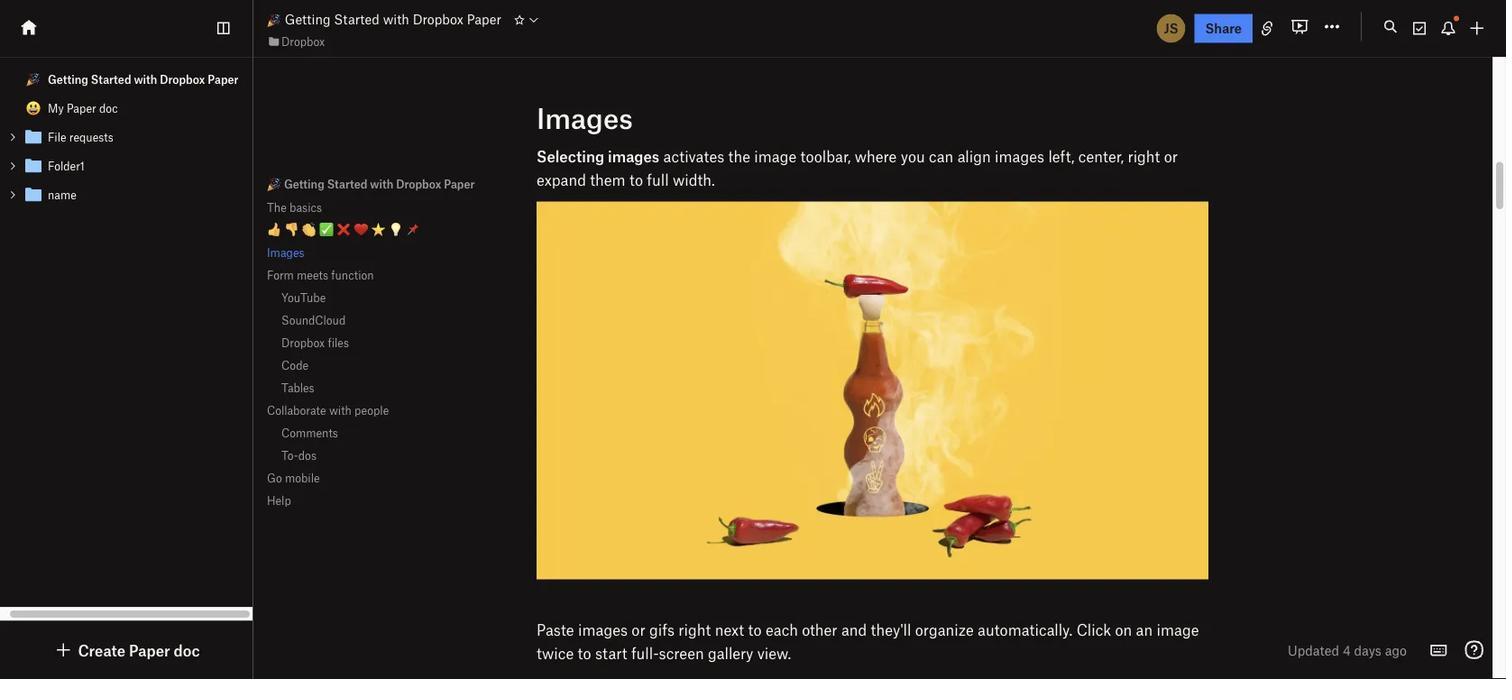 Task type: describe. For each thing, give the bounding box(es) containing it.
my paper doc link
[[0, 94, 253, 123]]

with inside "images form meets function youtube soundcloud dropbox files code tables collaborate with people comments to-dos go mobile help"
[[329, 403, 352, 417]]

them
[[590, 171, 626, 189]]

mobile
[[285, 471, 320, 485]]

getting for topmost getting started with dropbox paper link
[[285, 11, 331, 27]]

full-
[[631, 644, 659, 663]]

or inside the paste images or gifs right next to each other and they'll organize automatically. click on an image twice to start full-screen gallery view.
[[632, 621, 646, 639]]

template content image for file requests
[[23, 126, 45, 148]]

gallery
[[708, 644, 754, 663]]

expand folder image for name
[[7, 189, 19, 201]]

help
[[267, 494, 291, 507]]

doc for my paper doc
[[100, 101, 118, 115]]

can
[[929, 147, 954, 166]]

files
[[328, 336, 349, 349]]

cross mark image
[[337, 222, 351, 237]]

collaborate
[[267, 403, 326, 417]]

comments link
[[267, 426, 500, 439]]

and
[[842, 621, 867, 639]]

dropbox link
[[267, 32, 325, 50]]

gifs
[[650, 621, 675, 639]]

start
[[595, 644, 628, 663]]

getting for the basics link at the top left's getting started with dropbox paper link
[[284, 177, 325, 191]]

template content image for folder1
[[23, 155, 45, 177]]

twice
[[537, 644, 574, 663]]

image inside the paste images or gifs right next to each other and they'll organize automatically. click on an image twice to start full-screen gallery view.
[[1157, 621, 1199, 639]]

party popper image for topmost getting started with dropbox paper link
[[267, 13, 281, 27]]

images for images form meets function youtube soundcloud dropbox files code tables collaborate with people comments to-dos go mobile help
[[267, 245, 305, 259]]

meets
[[297, 268, 328, 282]]

days
[[1355, 642, 1382, 658]]

view.
[[758, 644, 792, 663]]

screen
[[659, 644, 704, 663]]

you
[[901, 147, 925, 166]]

form meets function link
[[267, 268, 500, 282]]

activates the image toolbar, where you can align images left, center, right or expand them to full width.
[[537, 147, 1178, 189]]

width.
[[673, 171, 715, 189]]

function
[[331, 268, 374, 282]]

the basics link
[[267, 200, 500, 214]]

red heart image
[[354, 222, 368, 237]]

activates
[[664, 147, 725, 166]]

create paper doc
[[78, 641, 200, 660]]

image inside activates the image toolbar, where you can align images left, center, right or expand them to full width.
[[755, 147, 797, 166]]

where
[[855, 147, 897, 166]]

they'll
[[871, 621, 912, 639]]

/ contents list
[[0, 65, 253, 209]]

paste
[[537, 621, 574, 639]]

code
[[281, 358, 309, 372]]

comments
[[281, 426, 338, 439]]

images inside activates the image toolbar, where you can align images left, center, right or expand them to full width.
[[995, 147, 1045, 166]]

people
[[355, 403, 389, 417]]

grinning face with big eyes image
[[27, 101, 41, 115]]

star image
[[371, 222, 386, 237]]

doc for create paper doc
[[174, 641, 200, 660]]

thumbs up image
[[267, 222, 281, 237]]

expand folder image for folder1
[[7, 160, 19, 172]]

right inside activates the image toolbar, where you can align images left, center, right or expand them to full width.
[[1128, 147, 1161, 166]]

to-dos link
[[267, 448, 500, 462]]

name link
[[0, 180, 253, 209]]

to-
[[281, 448, 298, 462]]

form
[[267, 268, 294, 282]]

other
[[802, 621, 838, 639]]

code link
[[267, 358, 500, 372]]

the
[[267, 200, 287, 214]]

requests
[[70, 130, 114, 144]]

expand folder image for file requests
[[7, 131, 19, 143]]

go mobile link
[[267, 471, 500, 485]]

center,
[[1079, 147, 1124, 166]]

paste images or gifs right next to each other and they'll organize automatically. click on an image twice to start full-screen gallery view.
[[537, 621, 1199, 663]]

youtube link
[[267, 291, 500, 304]]

an
[[1136, 621, 1153, 639]]

file requests link
[[0, 123, 253, 152]]

tables link
[[267, 381, 500, 394]]



Task type: locate. For each thing, give the bounding box(es) containing it.
create
[[78, 641, 126, 660]]

pushpin image
[[406, 222, 421, 237]]

3 template content image from the top
[[23, 184, 45, 206]]

file
[[48, 130, 67, 144]]

go
[[267, 471, 282, 485]]

1 vertical spatial or
[[632, 621, 646, 639]]

check mark button image
[[319, 222, 334, 237]]

party popper image up dropbox link
[[267, 13, 281, 27]]

3 expand folder image from the top
[[7, 189, 19, 201]]

expand folder image left folder1
[[7, 160, 19, 172]]

my paper doc
[[48, 101, 118, 115]]

click
[[1077, 621, 1112, 639]]

party popper image
[[267, 177, 281, 192]]

getting up basics
[[284, 177, 325, 191]]

basics
[[290, 200, 322, 214]]

right up screen at the bottom left
[[679, 621, 711, 639]]

automatically.
[[978, 621, 1073, 639]]

0 vertical spatial or
[[1165, 147, 1178, 166]]

image right an
[[1157, 621, 1199, 639]]

expand folder image inside the file requests link
[[7, 131, 19, 143]]

1 vertical spatial right
[[679, 621, 711, 639]]

images form meets function youtube soundcloud dropbox files code tables collaborate with people comments to-dos go mobile help
[[267, 245, 389, 507]]

0 vertical spatial getting started with dropbox paper
[[281, 11, 502, 27]]

party popper image
[[267, 13, 281, 27], [27, 72, 41, 87]]

expand
[[537, 171, 586, 189]]

paper
[[467, 11, 502, 27], [208, 73, 239, 86], [67, 101, 97, 115], [444, 177, 475, 191], [129, 641, 170, 660]]

1 template content image from the top
[[23, 126, 45, 148]]

images link
[[267, 245, 500, 259]]

image right the
[[755, 147, 797, 166]]

next
[[715, 621, 744, 639]]

images left left,
[[995, 147, 1045, 166]]

dropbox
[[413, 11, 464, 27], [281, 35, 325, 48], [160, 73, 206, 86], [396, 177, 441, 191], [281, 336, 325, 349]]

0 vertical spatial getting
[[285, 11, 331, 27]]

template content image for name
[[23, 184, 45, 206]]

1 vertical spatial to
[[748, 621, 762, 639]]

images for selecting images
[[608, 147, 660, 166]]

folder1 link
[[0, 152, 253, 180]]

1 horizontal spatial images
[[537, 101, 633, 135]]

2 template content image from the top
[[23, 155, 45, 177]]

paper inside popup button
[[129, 641, 170, 660]]

2 vertical spatial to
[[578, 644, 591, 663]]

help link
[[267, 494, 500, 507]]

to right next
[[748, 621, 762, 639]]

right inside the paste images or gifs right next to each other and they'll organize automatically. click on an image twice to start full-screen gallery view.
[[679, 621, 711, 639]]

images
[[608, 147, 660, 166], [995, 147, 1045, 166], [578, 621, 628, 639]]

clapping hands image
[[302, 222, 316, 237]]

0 vertical spatial doc
[[100, 101, 118, 115]]

1 vertical spatial getting started with dropbox paper link
[[0, 65, 253, 94]]

images up form
[[267, 245, 305, 259]]

my
[[48, 101, 64, 115]]

2 vertical spatial started
[[327, 177, 368, 191]]

dropbox inside "images form meets function youtube soundcloud dropbox files code tables collaborate with people comments to-dos go mobile help"
[[281, 336, 325, 349]]

0 horizontal spatial right
[[679, 621, 711, 639]]

1 vertical spatial getting started with dropbox paper
[[48, 73, 239, 86]]

name
[[48, 188, 77, 202]]

right right the center,
[[1128, 147, 1161, 166]]

selecting
[[537, 147, 605, 166]]

1 vertical spatial template content image
[[23, 155, 45, 177]]

2 vertical spatial expand folder image
[[7, 189, 19, 201]]

share button
[[1195, 14, 1253, 43]]

organize
[[916, 621, 974, 639]]

0 vertical spatial template content image
[[23, 126, 45, 148]]

1 horizontal spatial to
[[630, 171, 643, 189]]

updated 4 days ago
[[1288, 642, 1407, 658]]

1 vertical spatial getting
[[48, 73, 89, 86]]

doc inside my paper doc link
[[100, 101, 118, 115]]

images inside the paste images or gifs right next to each other and they'll organize automatically. click on an image twice to start full-screen gallery view.
[[578, 621, 628, 639]]

tables
[[281, 381, 315, 394]]

right
[[1128, 147, 1161, 166], [679, 621, 711, 639]]

0 vertical spatial images
[[537, 101, 633, 135]]

1 vertical spatial doc
[[174, 641, 200, 660]]

getting started with dropbox paper for party popper icon
[[281, 177, 475, 191]]

the
[[729, 147, 751, 166]]

1 horizontal spatial or
[[1165, 147, 1178, 166]]

0 horizontal spatial doc
[[100, 101, 118, 115]]

share
[[1206, 20, 1242, 36]]

2 vertical spatial getting started with dropbox paper
[[281, 177, 475, 191]]

started
[[334, 11, 380, 27], [91, 73, 132, 86], [327, 177, 368, 191]]

1 horizontal spatial doc
[[174, 641, 200, 660]]

js button
[[1155, 12, 1188, 45]]

1 vertical spatial started
[[91, 73, 132, 86]]

getting started with dropbox paper for party popper image for topmost getting started with dropbox paper link
[[281, 11, 502, 27]]

images up the selecting images
[[537, 101, 633, 135]]

left,
[[1049, 147, 1075, 166]]

navigation
[[248, 155, 519, 531]]

2 vertical spatial getting started with dropbox paper link
[[267, 177, 500, 192]]

full
[[647, 171, 669, 189]]

expand folder image
[[7, 131, 19, 143], [7, 160, 19, 172], [7, 189, 19, 201]]

1 expand folder image from the top
[[7, 131, 19, 143]]

to left the full
[[630, 171, 643, 189]]

user-uploaded image: hot_sauce.jpg image
[[537, 202, 1209, 580]]

soundcloud
[[281, 313, 346, 327]]

image
[[755, 147, 797, 166], [1157, 621, 1199, 639]]

the basics
[[267, 200, 322, 214]]

with inside / contents list
[[134, 73, 158, 86]]

expand folder image inside folder1 link
[[7, 160, 19, 172]]

dropbox inside / contents list
[[160, 73, 206, 86]]

template content image left file
[[23, 126, 45, 148]]

doc right create
[[174, 641, 200, 660]]

0 vertical spatial image
[[755, 147, 797, 166]]

images up the full
[[608, 147, 660, 166]]

with
[[383, 11, 409, 27], [134, 73, 158, 86], [370, 177, 394, 191], [329, 403, 352, 417]]

0 vertical spatial expand folder image
[[7, 131, 19, 143]]

images for images
[[537, 101, 633, 135]]

1 vertical spatial expand folder image
[[7, 160, 19, 172]]

party popper image for getting started with dropbox paper link for my paper doc link
[[27, 72, 41, 87]]

navigation containing getting started with dropbox paper
[[248, 155, 519, 531]]

create paper doc button
[[53, 640, 200, 661]]

template content image left the name in the left of the page
[[23, 184, 45, 206]]

0 vertical spatial started
[[334, 11, 380, 27]]

to left 'start'
[[578, 644, 591, 663]]

or left the gifs
[[632, 621, 646, 639]]

party popper image up grinning face with big eyes image
[[27, 72, 41, 87]]

updated
[[1288, 642, 1340, 658]]

doc
[[100, 101, 118, 115], [174, 641, 200, 660]]

2 vertical spatial template content image
[[23, 184, 45, 206]]

0 vertical spatial right
[[1128, 147, 1161, 166]]

getting up dropbox link
[[285, 11, 331, 27]]

or inside activates the image toolbar, where you can align images left, center, right or expand them to full width.
[[1165, 147, 1178, 166]]

0 vertical spatial to
[[630, 171, 643, 189]]

0 horizontal spatial or
[[632, 621, 646, 639]]

collaborate with people link
[[267, 403, 500, 417]]

or
[[1165, 147, 1178, 166], [632, 621, 646, 639]]

1 vertical spatial images
[[267, 245, 305, 259]]

1 horizontal spatial image
[[1157, 621, 1199, 639]]

expand folder image inside name "link"
[[7, 189, 19, 201]]

getting started with dropbox paper link for the basics link at the top left
[[267, 177, 500, 192]]

template content image left folder1
[[23, 155, 45, 177]]

0 horizontal spatial image
[[755, 147, 797, 166]]

2 expand folder image from the top
[[7, 160, 19, 172]]

youtube
[[281, 291, 326, 304]]

0 horizontal spatial images
[[267, 245, 305, 259]]

images for paste images or gifs right next to each other and they'll organize automatically. click on an image twice to start full-screen gallery view.
[[578, 621, 628, 639]]

to inside activates the image toolbar, where you can align images left, center, right or expand them to full width.
[[630, 171, 643, 189]]

getting started with dropbox paper
[[281, 11, 502, 27], [48, 73, 239, 86], [281, 177, 475, 191]]

dropbox files link
[[267, 336, 500, 349]]

on
[[1116, 621, 1133, 639]]

4
[[1343, 642, 1351, 658]]

getting
[[285, 11, 331, 27], [48, 73, 89, 86], [284, 177, 325, 191]]

0 horizontal spatial to
[[578, 644, 591, 663]]

doc up the 'requests'
[[100, 101, 118, 115]]

getting started with dropbox paper link for my paper doc link
[[0, 65, 253, 94]]

images up 'start'
[[578, 621, 628, 639]]

images
[[537, 101, 633, 135], [267, 245, 305, 259]]

dos
[[298, 448, 317, 462]]

doc inside create paper doc popup button
[[174, 641, 200, 660]]

thumbs down image
[[284, 222, 299, 237]]

folder1
[[48, 159, 85, 173]]

2 vertical spatial getting
[[284, 177, 325, 191]]

0 horizontal spatial party popper image
[[27, 72, 41, 87]]

soundcloud link
[[267, 313, 500, 327]]

dig image
[[53, 640, 74, 661]]

template content image
[[23, 126, 45, 148], [23, 155, 45, 177], [23, 184, 45, 206]]

file requests
[[48, 130, 114, 144]]

expand folder image left file
[[7, 131, 19, 143]]

0 vertical spatial party popper image
[[267, 13, 281, 27]]

getting up my
[[48, 73, 89, 86]]

started inside / contents list
[[91, 73, 132, 86]]

each
[[766, 621, 798, 639]]

images inside "images form meets function youtube soundcloud dropbox files code tables collaborate with people comments to-dos go mobile help"
[[267, 245, 305, 259]]

expand folder image left the name in the left of the page
[[7, 189, 19, 201]]

align
[[958, 147, 991, 166]]

to
[[630, 171, 643, 189], [748, 621, 762, 639], [578, 644, 591, 663]]

1 vertical spatial image
[[1157, 621, 1199, 639]]

1 vertical spatial party popper image
[[27, 72, 41, 87]]

or right the center,
[[1165, 147, 1178, 166]]

0 vertical spatial getting started with dropbox paper link
[[267, 9, 502, 29]]

light bulb image
[[389, 222, 403, 237]]

ago
[[1386, 642, 1407, 658]]

getting started with dropbox paper inside / contents list
[[48, 73, 239, 86]]

2 horizontal spatial to
[[748, 621, 762, 639]]

1 horizontal spatial right
[[1128, 147, 1161, 166]]

getting inside / contents list
[[48, 73, 89, 86]]

selecting images
[[537, 147, 660, 166]]

toolbar,
[[801, 147, 851, 166]]

getting started with dropbox paper link
[[267, 9, 502, 29], [0, 65, 253, 94], [267, 177, 500, 192]]

js
[[1164, 20, 1179, 36]]

1 horizontal spatial party popper image
[[267, 13, 281, 27]]



Task type: vqa. For each thing, say whether or not it's contained in the screenshot.
the middle Getting
yes



